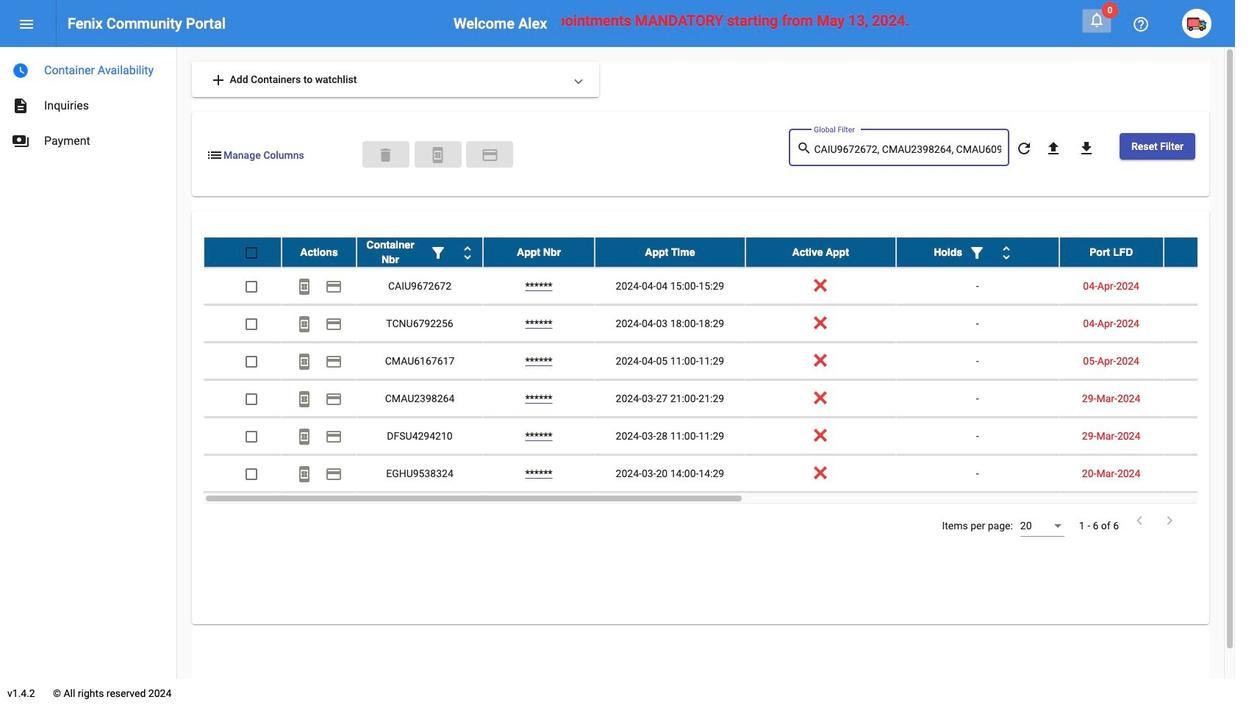 Task type: vqa. For each thing, say whether or not it's contained in the screenshot.
topmost This
no



Task type: locate. For each thing, give the bounding box(es) containing it.
1 row from the top
[[204, 238, 1236, 268]]

cell for second row from the bottom of the page
[[1164, 418, 1236, 455]]

no color image
[[1089, 11, 1106, 29], [18, 16, 35, 33], [210, 72, 227, 89], [12, 97, 29, 115], [12, 132, 29, 150], [1045, 140, 1063, 158], [1078, 140, 1096, 158], [206, 146, 224, 164], [429, 146, 447, 164], [969, 245, 987, 262], [296, 278, 313, 296], [325, 278, 343, 296], [296, 316, 313, 334], [325, 353, 343, 371], [296, 428, 313, 446], [325, 428, 343, 446], [325, 466, 343, 484], [1162, 512, 1179, 530]]

7 column header from the left
[[1060, 238, 1164, 267]]

1 cell from the top
[[1164, 268, 1236, 305]]

row
[[204, 238, 1236, 268], [204, 268, 1236, 305], [204, 305, 1236, 343], [204, 343, 1236, 380], [204, 380, 1236, 418], [204, 418, 1236, 455], [204, 455, 1236, 493]]

5 row from the top
[[204, 380, 1236, 418]]

5 cell from the top
[[1164, 418, 1236, 455]]

3 column header from the left
[[483, 238, 595, 267]]

delete image
[[377, 146, 395, 164]]

no color image
[[1133, 16, 1151, 33], [12, 62, 29, 79], [797, 139, 815, 157], [1016, 140, 1034, 158], [481, 146, 499, 164], [430, 245, 447, 262], [459, 245, 477, 262], [998, 245, 1016, 262], [325, 316, 343, 334], [296, 353, 313, 371], [296, 391, 313, 409], [325, 391, 343, 409], [296, 466, 313, 484], [1131, 512, 1149, 530]]

6 cell from the top
[[1164, 455, 1236, 492]]

no color image inside column header
[[969, 245, 987, 262]]

cell
[[1164, 268, 1236, 305], [1164, 305, 1236, 342], [1164, 343, 1236, 380], [1164, 380, 1236, 417], [1164, 418, 1236, 455], [1164, 455, 1236, 492]]

column header
[[282, 238, 357, 267], [357, 238, 483, 267], [483, 238, 595, 267], [595, 238, 746, 267], [746, 238, 897, 267], [897, 238, 1060, 267], [1060, 238, 1164, 267], [1164, 238, 1236, 267]]

2 row from the top
[[204, 268, 1236, 305]]

cell for 1st row from the bottom of the page
[[1164, 455, 1236, 492]]

5 column header from the left
[[746, 238, 897, 267]]

3 cell from the top
[[1164, 343, 1236, 380]]

navigation
[[0, 47, 177, 159]]

Global Watchlist Filter field
[[815, 144, 1002, 156]]

4 cell from the top
[[1164, 380, 1236, 417]]

2 cell from the top
[[1164, 305, 1236, 342]]

cell for 3rd row from the bottom
[[1164, 380, 1236, 417]]

grid
[[204, 238, 1236, 504]]



Task type: describe. For each thing, give the bounding box(es) containing it.
cell for 3rd row from the top
[[1164, 305, 1236, 342]]

7 row from the top
[[204, 455, 1236, 493]]

cell for 6th row from the bottom of the page
[[1164, 268, 1236, 305]]

6 row from the top
[[204, 418, 1236, 455]]

6 column header from the left
[[897, 238, 1060, 267]]

8 column header from the left
[[1164, 238, 1236, 267]]

3 row from the top
[[204, 305, 1236, 343]]

4 column header from the left
[[595, 238, 746, 267]]

2 column header from the left
[[357, 238, 483, 267]]

4 row from the top
[[204, 343, 1236, 380]]

1 column header from the left
[[282, 238, 357, 267]]

cell for fourth row from the bottom
[[1164, 343, 1236, 380]]



